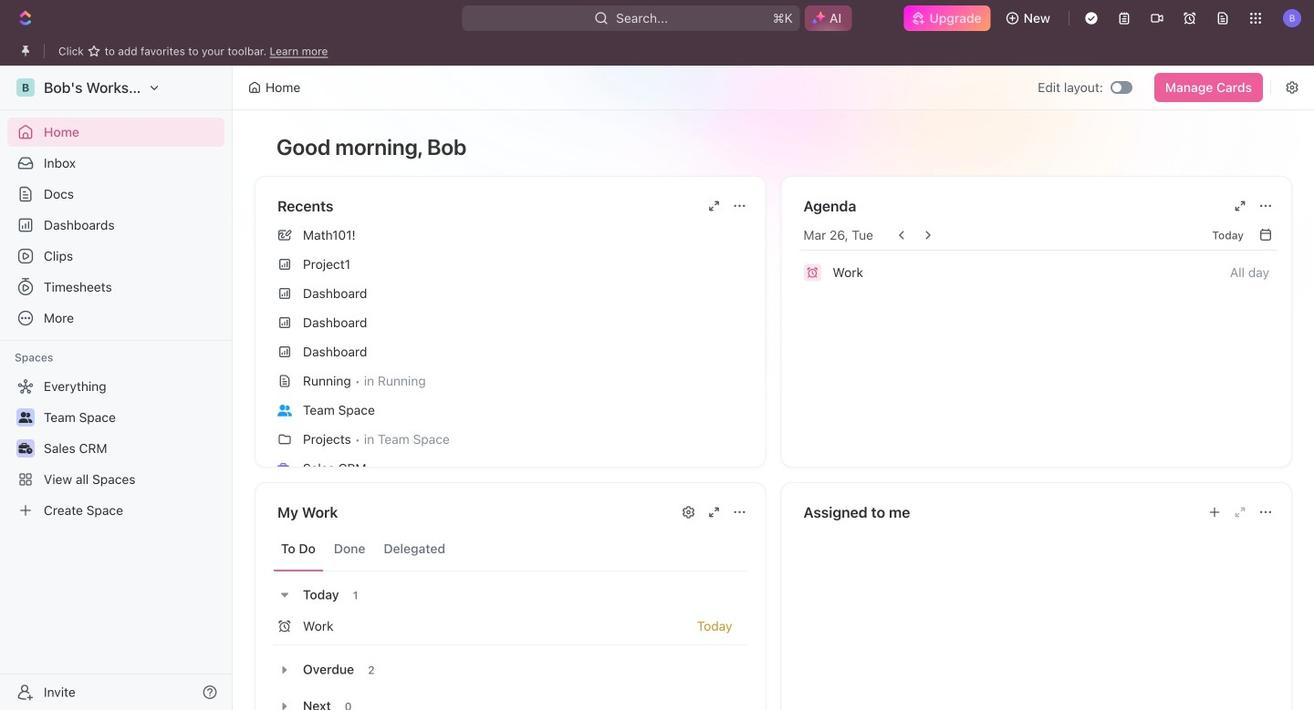 Task type: describe. For each thing, give the bounding box(es) containing it.
bob's workspace, , element
[[16, 78, 35, 97]]

user group image
[[19, 413, 32, 423]]

business time image inside sidebar navigation
[[19, 444, 32, 454]]

sidebar navigation
[[0, 66, 236, 711]]



Task type: vqa. For each thing, say whether or not it's contained in the screenshot.
"results"
no



Task type: locate. For each thing, give the bounding box(es) containing it.
tree inside sidebar navigation
[[7, 372, 225, 526]]

business time image down user group image
[[277, 463, 292, 475]]

business time image
[[19, 444, 32, 454], [277, 463, 292, 475]]

tree
[[7, 372, 225, 526]]

business time image down user group icon
[[19, 444, 32, 454]]

tab list
[[274, 528, 747, 572]]

1 horizontal spatial business time image
[[277, 463, 292, 475]]

user group image
[[277, 405, 292, 417]]

0 vertical spatial business time image
[[19, 444, 32, 454]]

0 horizontal spatial business time image
[[19, 444, 32, 454]]

1 vertical spatial business time image
[[277, 463, 292, 475]]



